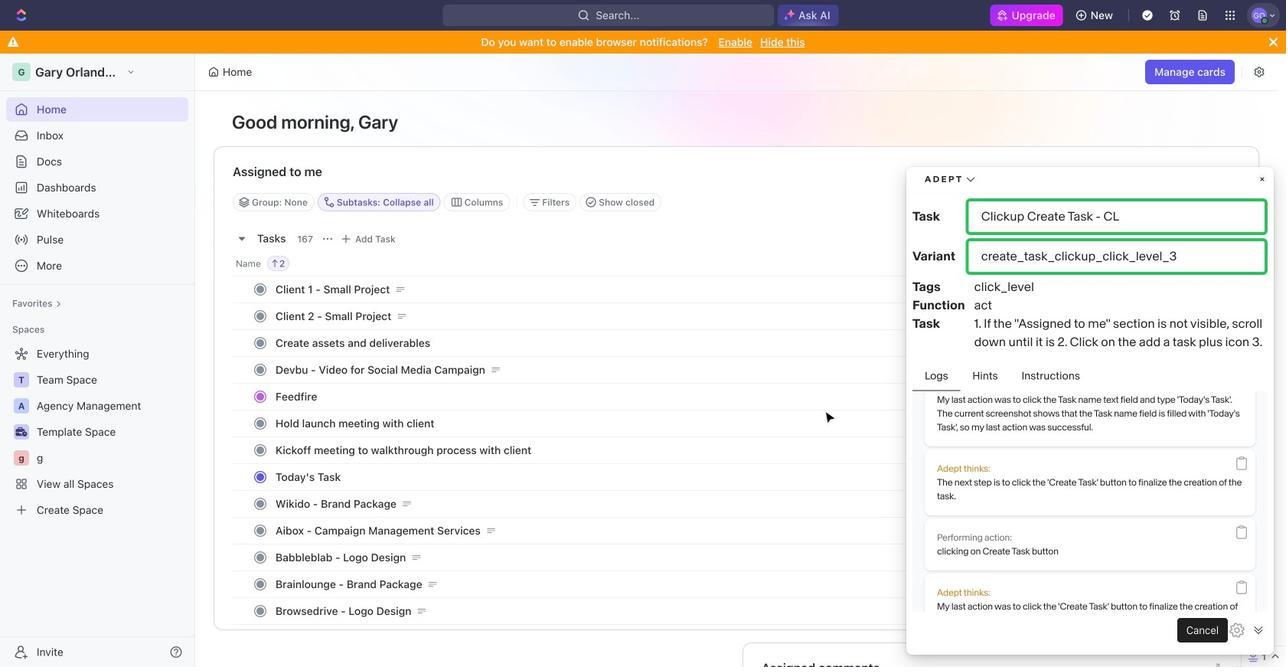 Task type: vqa. For each thing, say whether or not it's contained in the screenshot.
Team Space, , Element
yes



Task type: locate. For each thing, give the bounding box(es) containing it.
sidebar navigation
[[0, 54, 198, 667]]

Search tasks... text field
[[1024, 191, 1177, 214]]

tree
[[6, 342, 188, 522]]

g, , element
[[14, 450, 29, 466]]

agency management, , element
[[14, 398, 29, 414]]

business time image
[[16, 427, 27, 437]]



Task type: describe. For each thing, give the bounding box(es) containing it.
tree inside sidebar navigation
[[6, 342, 188, 522]]

gary orlando's workspace, , element
[[12, 63, 31, 81]]

team space, , element
[[14, 372, 29, 388]]



